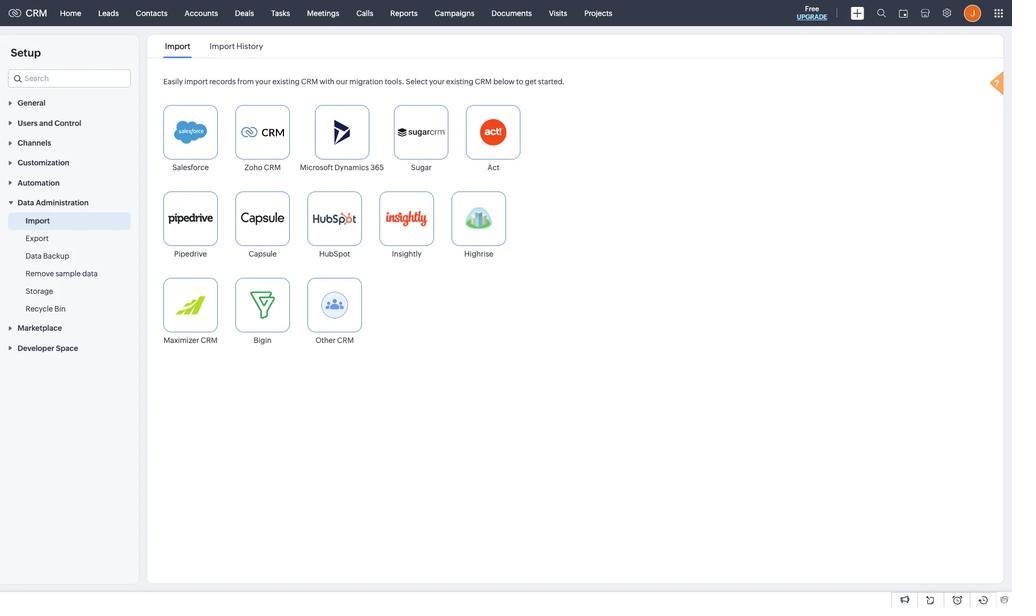 Task type: vqa. For each thing, say whether or not it's contained in the screenshot.
configurator
no



Task type: describe. For each thing, give the bounding box(es) containing it.
search element
[[871, 0, 893, 26]]

contacts
[[136, 9, 168, 17]]

users and control
[[18, 119, 81, 127]]

free
[[805, 5, 819, 13]]

and
[[39, 119, 53, 127]]

documents link
[[483, 0, 540, 26]]

leads
[[98, 9, 119, 17]]

leads link
[[90, 0, 127, 26]]

developer
[[18, 344, 54, 353]]

sugar
[[411, 163, 432, 172]]

crm left home
[[26, 7, 47, 19]]

visits link
[[540, 0, 576, 26]]

1 your from the left
[[255, 77, 271, 86]]

users
[[18, 119, 38, 127]]

crm left below
[[475, 77, 492, 86]]

zoho
[[244, 163, 262, 172]]

data for data backup
[[26, 252, 42, 261]]

data administration button
[[0, 193, 139, 212]]

zoho crm
[[244, 163, 281, 172]]

select
[[406, 77, 428, 86]]

Search text field
[[9, 70, 130, 87]]

import inside data administration region
[[26, 217, 50, 225]]

remove
[[26, 270, 54, 278]]

get
[[525, 77, 536, 86]]

1 existing from the left
[[272, 77, 300, 86]]

documents
[[492, 9, 532, 17]]

customization
[[18, 159, 69, 167]]

remove sample data link
[[26, 269, 98, 279]]

migration
[[349, 77, 383, 86]]

sample
[[56, 270, 81, 278]]

customization button
[[0, 153, 139, 173]]

control
[[54, 119, 81, 127]]

developer space button
[[0, 338, 139, 358]]

microsoft dynamics 365
[[300, 163, 384, 172]]

campaigns
[[435, 9, 474, 17]]

profile image
[[964, 5, 981, 22]]

create menu image
[[851, 7, 864, 19]]

data administration
[[18, 199, 89, 207]]

act
[[487, 163, 499, 172]]

free upgrade
[[797, 5, 827, 21]]

maximizer
[[164, 336, 199, 345]]

other crm
[[315, 336, 354, 345]]

data backup
[[26, 252, 69, 261]]

import for import link for import history link
[[165, 42, 190, 51]]

crm right maximizer
[[201, 336, 218, 345]]

recycle bin
[[26, 305, 66, 313]]

tasks link
[[263, 0, 299, 26]]

started.
[[538, 77, 565, 86]]

accounts
[[185, 9, 218, 17]]

calls
[[356, 9, 373, 17]]

import
[[184, 77, 208, 86]]

calls link
[[348, 0, 382, 26]]

with
[[319, 77, 335, 86]]

projects
[[584, 9, 612, 17]]

crm link
[[9, 7, 47, 19]]

export link
[[26, 233, 49, 244]]

recycle bin link
[[26, 304, 66, 314]]

microsoft
[[300, 163, 333, 172]]

dynamics
[[335, 163, 369, 172]]

data backup link
[[26, 251, 69, 262]]

to
[[516, 77, 523, 86]]

automation
[[18, 179, 60, 187]]

import link for export link
[[26, 216, 50, 226]]

backup
[[43, 252, 69, 261]]

accounts link
[[176, 0, 227, 26]]

tools.
[[385, 77, 404, 86]]

home
[[60, 9, 81, 17]]

upgrade
[[797, 13, 827, 21]]

list containing import
[[155, 35, 273, 58]]

setup
[[11, 46, 41, 59]]

storage link
[[26, 286, 53, 297]]

history
[[236, 42, 263, 51]]



Task type: locate. For each thing, give the bounding box(es) containing it.
data inside "dropdown button"
[[18, 199, 34, 207]]

space
[[56, 344, 78, 353]]

import left history
[[210, 42, 235, 51]]

maximizer crm
[[164, 336, 218, 345]]

easily import records from your existing crm with our migration tools. select your existing crm below to get started.
[[163, 77, 565, 86]]

0 vertical spatial import link
[[163, 42, 192, 51]]

0 horizontal spatial import
[[26, 217, 50, 225]]

developer space
[[18, 344, 78, 353]]

records
[[209, 77, 236, 86]]

crm right 'zoho' at the left of the page
[[264, 163, 281, 172]]

2 your from the left
[[429, 77, 445, 86]]

your
[[255, 77, 271, 86], [429, 77, 445, 86]]

crm right other
[[337, 336, 354, 345]]

bigin
[[254, 336, 272, 345]]

insightly
[[392, 250, 422, 258]]

storage
[[26, 287, 53, 296]]

export
[[26, 234, 49, 243]]

data
[[82, 270, 98, 278]]

administration
[[36, 199, 89, 207]]

projects link
[[576, 0, 621, 26]]

365
[[370, 163, 384, 172]]

0 horizontal spatial existing
[[272, 77, 300, 86]]

None field
[[8, 69, 131, 88]]

data
[[18, 199, 34, 207], [26, 252, 42, 261]]

profile element
[[958, 0, 988, 26]]

easily
[[163, 77, 183, 86]]

existing right from
[[272, 77, 300, 86]]

import history
[[210, 42, 263, 51]]

2 existing from the left
[[446, 77, 473, 86]]

contacts link
[[127, 0, 176, 26]]

import link up export link
[[26, 216, 50, 226]]

general button
[[0, 93, 139, 113]]

calendar image
[[899, 9, 908, 17]]

0 horizontal spatial import link
[[26, 216, 50, 226]]

import link up easily
[[163, 42, 192, 51]]

highrise
[[464, 250, 493, 258]]

marketplace
[[18, 324, 62, 333]]

1 vertical spatial data
[[26, 252, 42, 261]]

home link
[[52, 0, 90, 26]]

search image
[[877, 9, 886, 18]]

your right select
[[429, 77, 445, 86]]

marketplace button
[[0, 318, 139, 338]]

bin
[[54, 305, 66, 313]]

1 horizontal spatial import link
[[163, 42, 192, 51]]

pipedrive
[[174, 250, 207, 258]]

our
[[336, 77, 348, 86]]

your right from
[[255, 77, 271, 86]]

users and control button
[[0, 113, 139, 133]]

data administration region
[[0, 212, 139, 318]]

1 horizontal spatial your
[[429, 77, 445, 86]]

campaigns link
[[426, 0, 483, 26]]

data down export
[[26, 252, 42, 261]]

crm
[[26, 7, 47, 19], [301, 77, 318, 86], [475, 77, 492, 86], [264, 163, 281, 172], [201, 336, 218, 345], [337, 336, 354, 345]]

0 vertical spatial data
[[18, 199, 34, 207]]

list
[[155, 35, 273, 58]]

meetings link
[[299, 0, 348, 26]]

1 horizontal spatial import
[[165, 42, 190, 51]]

create menu element
[[845, 0, 871, 26]]

remove sample data
[[26, 270, 98, 278]]

below
[[493, 77, 515, 86]]

salesforce
[[172, 163, 209, 172]]

data down automation in the left top of the page
[[18, 199, 34, 207]]

import up easily
[[165, 42, 190, 51]]

existing
[[272, 77, 300, 86], [446, 77, 473, 86]]

other
[[315, 336, 336, 345]]

import up export link
[[26, 217, 50, 225]]

import link for import history link
[[163, 42, 192, 51]]

help image
[[988, 70, 1009, 99]]

automation button
[[0, 173, 139, 193]]

hubspot
[[319, 250, 350, 258]]

data for data administration
[[18, 199, 34, 207]]

existing right select
[[446, 77, 473, 86]]

general
[[18, 99, 46, 107]]

from
[[237, 77, 254, 86]]

tasks
[[271, 9, 290, 17]]

recycle
[[26, 305, 53, 313]]

capsule
[[249, 250, 277, 258]]

channels button
[[0, 133, 139, 153]]

1 horizontal spatial existing
[[446, 77, 473, 86]]

visits
[[549, 9, 567, 17]]

deals link
[[227, 0, 263, 26]]

crm left with
[[301, 77, 318, 86]]

deals
[[235, 9, 254, 17]]

meetings
[[307, 9, 339, 17]]

0 horizontal spatial your
[[255, 77, 271, 86]]

data inside region
[[26, 252, 42, 261]]

2 horizontal spatial import
[[210, 42, 235, 51]]

import history link
[[208, 42, 265, 51]]

channels
[[18, 139, 51, 147]]

reports
[[390, 9, 418, 17]]

import link
[[163, 42, 192, 51], [26, 216, 50, 226]]

1 vertical spatial import link
[[26, 216, 50, 226]]

import for import history
[[210, 42, 235, 51]]



